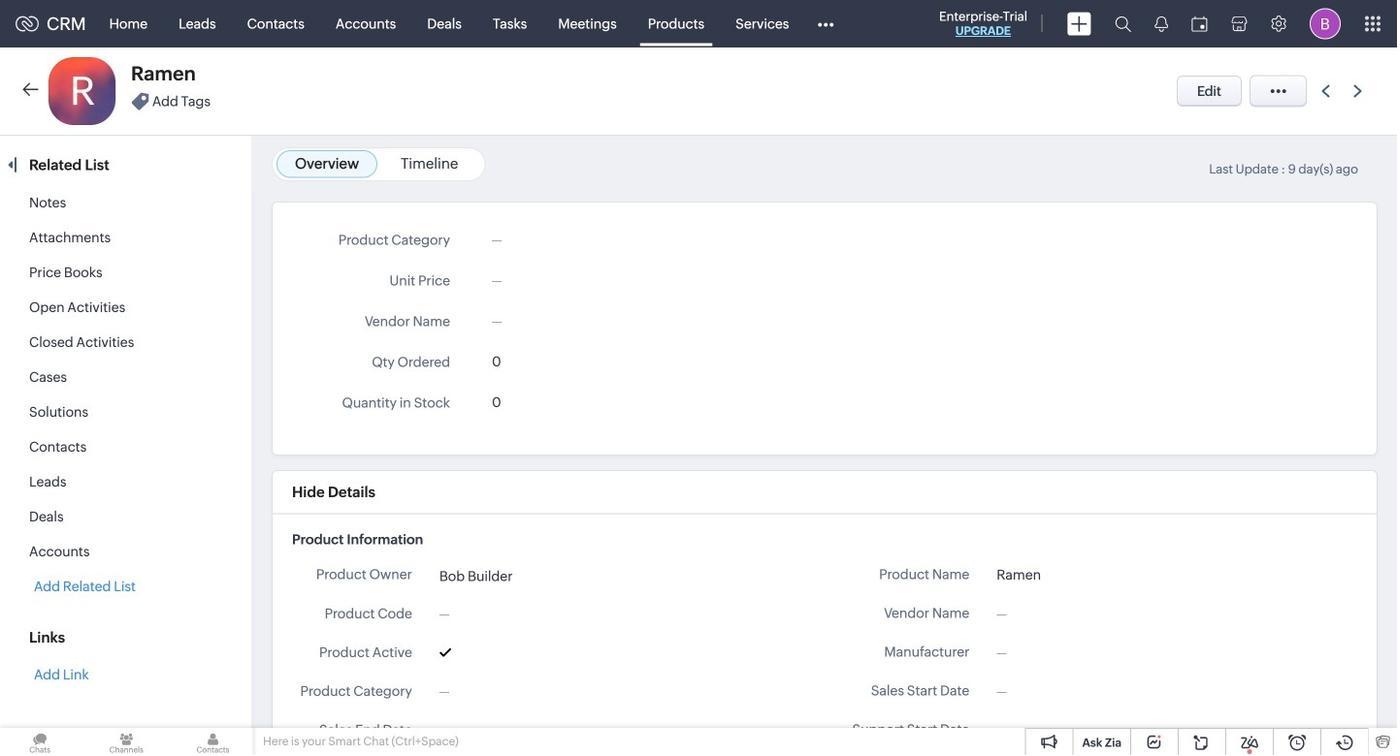 Task type: describe. For each thing, give the bounding box(es) containing it.
calendar image
[[1192, 16, 1208, 32]]

Other Modules field
[[805, 8, 847, 39]]

signals element
[[1143, 0, 1180, 48]]

previous record image
[[1322, 85, 1330, 98]]

channels image
[[87, 729, 166, 756]]

profile element
[[1298, 0, 1353, 47]]

search image
[[1115, 16, 1132, 32]]



Task type: locate. For each thing, give the bounding box(es) containing it.
logo image
[[16, 16, 39, 32]]

next record image
[[1354, 85, 1366, 98]]

profile image
[[1310, 8, 1341, 39]]

create menu image
[[1067, 12, 1092, 35]]

contacts image
[[173, 729, 253, 756]]

search element
[[1103, 0, 1143, 48]]

chats image
[[0, 729, 80, 756]]

create menu element
[[1056, 0, 1103, 47]]

signals image
[[1155, 16, 1168, 32]]



Task type: vqa. For each thing, say whether or not it's contained in the screenshot.
Nov corresponding to Nov 13, 2023 12:24 PM
no



